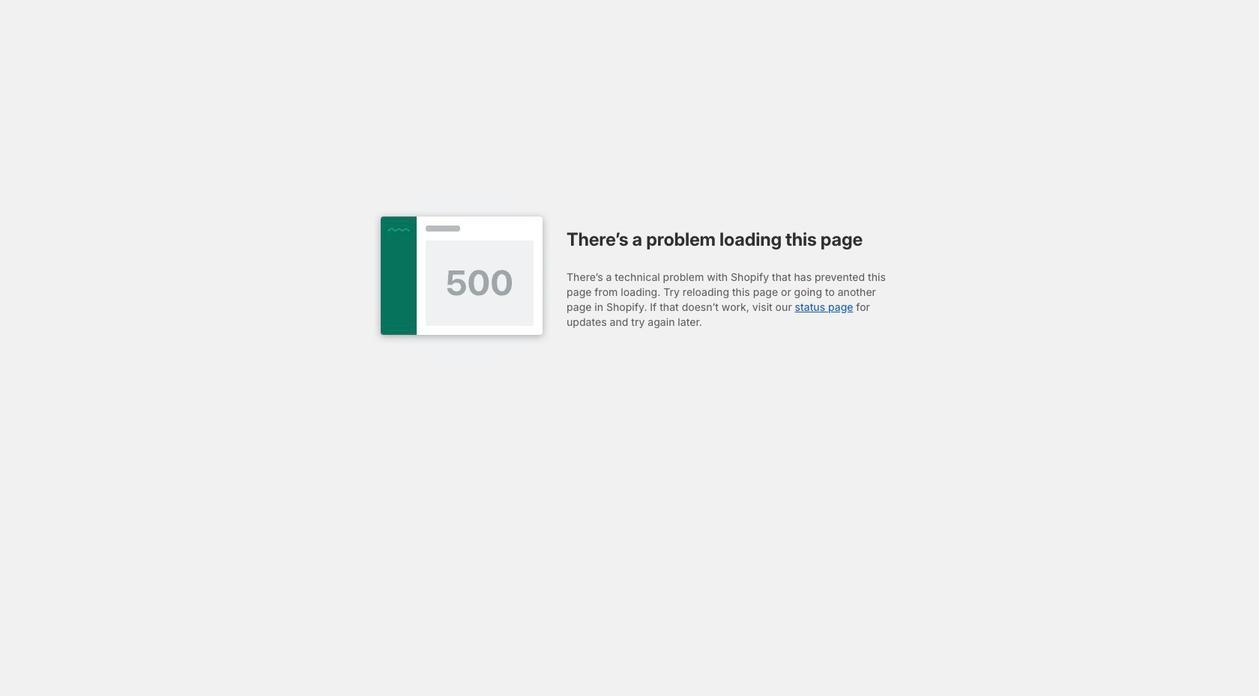 Task type: locate. For each thing, give the bounding box(es) containing it.
simplified illustration of the shopify admin with a 500. image
[[372, 187, 552, 367]]



Task type: vqa. For each thing, say whether or not it's contained in the screenshot.
the bottom Sale
no



